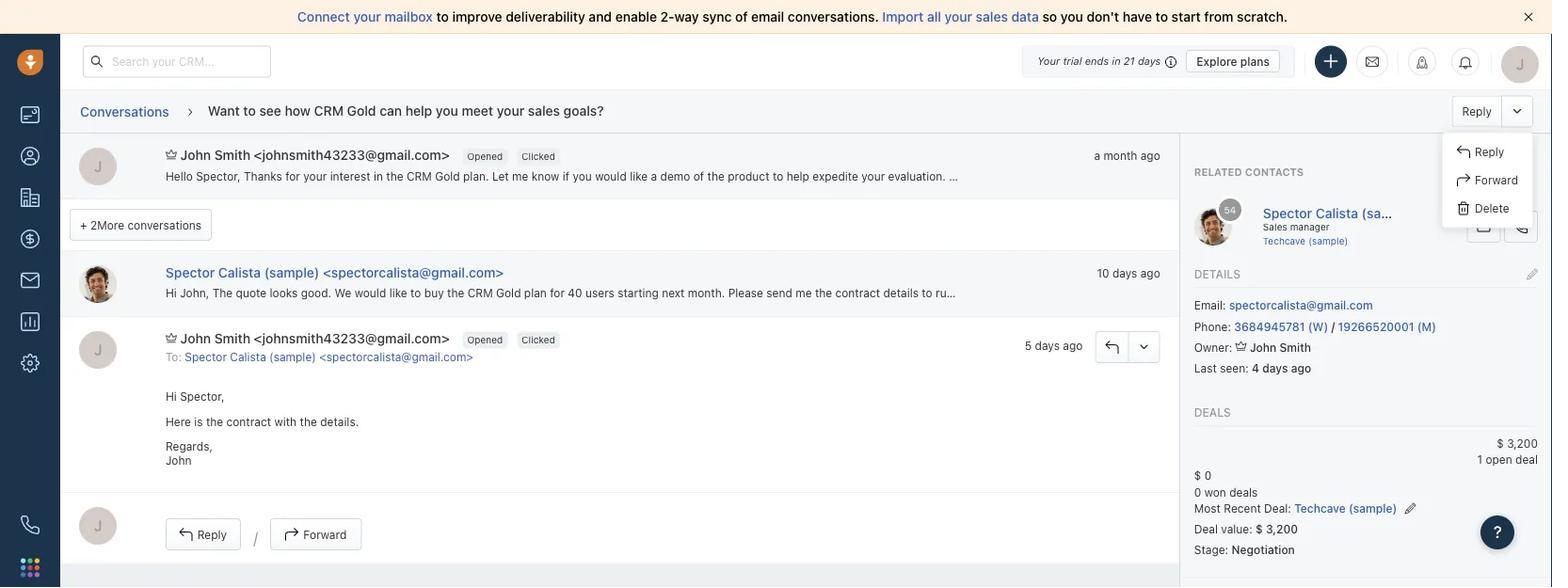 Task type: describe. For each thing, give the bounding box(es) containing it.
5 days ago
[[1025, 340, 1083, 353]]

delete
[[1476, 202, 1510, 215]]

3,200 inside deal value : $ 3,200 stage : negotiation
[[1267, 523, 1299, 536]]

we
[[335, 286, 352, 300]]

conversations
[[127, 218, 202, 232]]

conversations.
[[788, 9, 879, 24]]

1 horizontal spatial details
[[1195, 268, 1241, 281]]

1 vertical spatial regards,
[[1189, 286, 1236, 300]]

before
[[1076, 286, 1110, 300]]

spector right to
[[185, 350, 227, 363]]

explore plans
[[1197, 55, 1270, 68]]

here is the contract with the details.
[[166, 415, 359, 428]]

is
[[194, 415, 203, 428]]

spector calista (sample) sales manager techcave (sample)
[[1264, 205, 1417, 246]]

1 vertical spatial reply
[[1476, 145, 1505, 159]]

this.
[[1163, 286, 1186, 300]]

2 <johnsmith43233@gmail.com> from the top
[[254, 331, 450, 347]]

way
[[675, 9, 699, 24]]

spector up 3684945781
[[1239, 286, 1281, 300]]

1 horizontal spatial of
[[735, 9, 748, 24]]

: up "hi spector,"
[[178, 350, 182, 363]]

sync
[[703, 9, 732, 24]]

days right 4
[[1263, 362, 1289, 375]]

the right send
[[815, 286, 833, 300]]

1 horizontal spatial a
[[1001, 170, 1007, 183]]

0 vertical spatial reply
[[1463, 105, 1493, 118]]

know
[[532, 170, 560, 183]]

ends
[[1085, 55, 1109, 67]]

we
[[1113, 286, 1128, 300]]

days up the we
[[1113, 267, 1138, 280]]

improve
[[453, 9, 502, 24]]

your right the meet in the top of the page
[[497, 102, 525, 118]]

meet
[[462, 102, 494, 118]]

send email image
[[1366, 54, 1380, 70]]

conversations link
[[79, 97, 170, 126]]

send
[[767, 286, 793, 300]]

import all your sales data link
[[883, 9, 1043, 24]]

contacts
[[1246, 166, 1304, 178]]

spectorcalista@gmail.com link
[[1230, 299, 1374, 312]]

the left product on the top left of the page
[[708, 170, 725, 183]]

spector inside spector calista (sample) sales manager techcave (sample)
[[1264, 205, 1313, 221]]

stage
[[1195, 544, 1226, 557]]

the right interest at the left top
[[386, 170, 404, 183]]

enable
[[616, 9, 657, 24]]

sales
[[1264, 222, 1288, 233]]

your right all
[[945, 9, 973, 24]]

ago down john smith
[[1292, 362, 1312, 375]]

data
[[1012, 9, 1039, 24]]

deals
[[1195, 406, 1232, 419]]

recent
[[1224, 502, 1262, 515]]

smith up thanks
[[214, 147, 251, 163]]

john down 3684945781
[[1250, 341, 1277, 354]]

management
[[1003, 286, 1072, 300]]

0 vertical spatial for
[[286, 170, 300, 183]]

month.
[[688, 286, 725, 300]]

deals
[[1230, 486, 1258, 499]]

0 vertical spatial like
[[630, 170, 648, 183]]

expedite
[[813, 170, 859, 183]]

if
[[563, 170, 570, 183]]

+ 2more conversations button
[[70, 209, 212, 241]]

see
[[259, 102, 281, 118]]

1 vertical spatial crm
[[407, 170, 432, 183]]

40
[[568, 286, 583, 300]]

to left buy
[[411, 286, 421, 300]]

details.
[[320, 415, 359, 428]]

users
[[586, 286, 615, 300]]

hello
[[166, 170, 193, 183]]

1 opened from the top
[[467, 151, 503, 162]]

don't
[[1087, 9, 1120, 24]]

your
[[1038, 55, 1061, 67]]

all
[[927, 9, 942, 24]]

1 horizontal spatial regards,
[[1102, 170, 1149, 183]]

forward inside forward button
[[303, 528, 347, 542]]

you right so
[[1061, 9, 1084, 24]]

2 vertical spatial crm
[[468, 286, 493, 300]]

1 vertical spatial gold
[[435, 170, 460, 183]]

trial
[[1063, 55, 1082, 67]]

how
[[285, 102, 311, 118]]

hi john, the quote looks good. we would like to buy the crm gold plan for 40 users starting next month. please send me the contract details to run it by the management before we close this. regards, spector
[[166, 286, 1281, 300]]

can
[[380, 102, 402, 118]]

0 vertical spatial contract
[[836, 286, 881, 300]]

: up phone
[[1223, 299, 1227, 312]]

the right buy
[[447, 286, 465, 300]]

0 horizontal spatial a
[[651, 170, 657, 183]]

1 horizontal spatial for
[[550, 286, 565, 300]]

hi for hi spector,
[[166, 390, 177, 404]]

0 horizontal spatial $
[[1195, 470, 1202, 483]]

days right 5
[[1035, 340, 1060, 353]]

19266520001
[[1339, 320, 1415, 333]]

phone
[[1195, 320, 1228, 333]]

thanks
[[244, 170, 282, 183]]

0 vertical spatial 0
[[1205, 470, 1212, 483]]

spector calista (sample) <spectorcalista@gmail.com>
[[166, 265, 504, 281]]

deal
[[1516, 453, 1539, 467]]

: right recent
[[1289, 502, 1292, 515]]

0 vertical spatial spector calista (sample) <spectorcalista@gmail.com> link
[[166, 265, 504, 281]]

email
[[1195, 299, 1223, 312]]

plan
[[524, 286, 547, 300]]

john smith
[[1250, 341, 1312, 354]]

john up hello
[[180, 147, 211, 163]]

4
[[1252, 362, 1260, 375]]

mailbox
[[385, 9, 433, 24]]

1 clicked from the top
[[522, 151, 555, 162]]

want to see how crm gold can help you meet your sales goals?
[[208, 102, 604, 118]]

54 button
[[1195, 196, 1245, 246]]

your right expedite
[[862, 170, 885, 183]]

john inside regards, john
[[166, 454, 192, 467]]

seen:
[[1221, 362, 1249, 375]]

1 horizontal spatial help
[[787, 170, 810, 183]]

to : spector calista (sample) <spectorcalista@gmail.com>
[[166, 350, 474, 363]]

1 vertical spatial would
[[355, 286, 386, 300]]

to
[[166, 350, 178, 363]]

edit image
[[1527, 268, 1539, 281]]

your left interest at the left top
[[304, 170, 327, 183]]

10 days ago
[[1097, 267, 1161, 280]]

the right with
[[300, 415, 317, 428]]

regards, john
[[166, 440, 213, 467]]

10
[[1097, 267, 1110, 280]]

last seen: 4 days ago
[[1195, 362, 1312, 375]]

0 vertical spatial <spectorcalista@gmail.com>
[[323, 265, 504, 281]]

plans
[[1241, 55, 1270, 68]]

0 horizontal spatial contract
[[227, 415, 271, 428]]

calista for sales
[[1316, 205, 1359, 221]]

freshworks switcher image
[[21, 559, 40, 578]]

you right if
[[573, 170, 592, 183]]

email : spectorcalista@gmail.com phone : 3684945781 (w) / 19266520001 (m)
[[1195, 299, 1437, 333]]

0 horizontal spatial like
[[390, 286, 407, 300]]

day
[[1041, 170, 1060, 183]]

1 vertical spatial techcave
[[1295, 502, 1346, 515]]

2 vertical spatial calista
[[230, 350, 266, 363]]

0 vertical spatial sales
[[976, 9, 1008, 24]]

0 vertical spatial help
[[406, 102, 432, 118]]

import
[[883, 9, 924, 24]]

a month ago
[[1095, 149, 1161, 162]]

0 vertical spatial techcave (sample) link
[[1264, 235, 1349, 246]]

connect your mailbox to improve deliverability and enable 2-way sync of email conversations. import all your sales data so you don't have to start from scratch.
[[297, 9, 1288, 24]]

2 vertical spatial reply
[[197, 528, 227, 542]]

0 horizontal spatial regards,
[[166, 440, 213, 453]]

0 horizontal spatial reply button
[[166, 519, 241, 551]]

$ inside deal value : $ 3,200 stage : negotiation
[[1256, 523, 1264, 536]]

starting
[[618, 286, 659, 300]]

2 clicked from the top
[[522, 335, 555, 346]]

plan.
[[463, 170, 489, 183]]

/ inside email : spectorcalista@gmail.com phone : 3684945781 (w) / 19266520001 (m)
[[1332, 320, 1336, 333]]

2 opened from the top
[[467, 335, 503, 346]]

2 horizontal spatial a
[[1095, 149, 1101, 162]]

1 vertical spatial 0
[[1195, 486, 1202, 499]]

: up owner :
[[1228, 320, 1232, 333]]



Task type: locate. For each thing, give the bounding box(es) containing it.
0 vertical spatial of
[[735, 9, 748, 24]]

gold left can
[[347, 102, 376, 118]]

+ 2more conversations
[[80, 218, 202, 232]]

1 vertical spatial contract
[[227, 415, 271, 428]]

regards,
[[1102, 170, 1149, 183], [1189, 286, 1236, 300], [166, 440, 213, 453]]

john down john, at the left of page
[[180, 331, 211, 347]]

2 vertical spatial regards,
[[166, 440, 213, 453]]

of right sync
[[735, 9, 748, 24]]

crm right buy
[[468, 286, 493, 300]]

0 vertical spatial reply button
[[1453, 96, 1502, 128]]

hi left john, at the left of page
[[166, 286, 177, 300]]

0 horizontal spatial sales
[[528, 102, 560, 118]]

0 vertical spatial forward
[[1476, 174, 1519, 187]]

sales
[[976, 9, 1008, 24], [528, 102, 560, 118]]

(m)
[[1418, 320, 1437, 333]]

connect
[[297, 9, 350, 24]]

to left 'see' on the top
[[243, 102, 256, 118]]

/ right "(w)"
[[1332, 320, 1336, 333]]

start
[[1172, 9, 1201, 24]]

with
[[274, 415, 297, 428]]

clicked up know
[[522, 151, 555, 162]]

calista
[[1316, 205, 1359, 221], [218, 265, 261, 281], [230, 350, 266, 363]]

contract right send
[[836, 286, 881, 300]]

0 horizontal spatial gold
[[347, 102, 376, 118]]

john,
[[180, 286, 209, 300]]

details left "run" on the right of page
[[884, 286, 919, 300]]

1 vertical spatial of
[[694, 170, 705, 183]]

spector, up "is"
[[180, 390, 225, 404]]

connect your mailbox link
[[297, 9, 436, 24]]

calista down quote
[[230, 350, 266, 363]]

$ up most
[[1195, 470, 1202, 483]]

0 horizontal spatial help
[[406, 102, 432, 118]]

2-
[[661, 9, 675, 24]]

spector, for hi
[[180, 390, 225, 404]]

phone image
[[21, 516, 40, 535]]

a left month
[[1095, 149, 1101, 162]]

2 vertical spatial $
[[1256, 523, 1264, 536]]

0 horizontal spatial 0
[[1195, 486, 1202, 499]]

0 vertical spatial me
[[512, 170, 529, 183]]

techcave down sales
[[1264, 235, 1306, 246]]

0 horizontal spatial forward
[[303, 528, 347, 542]]

john smith <johnsmith43233@gmail.com> up to : spector calista (sample) <spectorcalista@gmail.com>
[[180, 331, 450, 347]]

1 horizontal spatial sales
[[976, 9, 1008, 24]]

0 vertical spatial /
[[1332, 320, 1336, 333]]

$ up the negotiation
[[1256, 523, 1264, 536]]

close image
[[1525, 12, 1534, 22]]

2 john smith <johnsmith43233@gmail.com> from the top
[[180, 331, 450, 347]]

1 vertical spatial deal
[[1195, 523, 1218, 536]]

2 horizontal spatial regards,
[[1189, 286, 1236, 300]]

0 horizontal spatial of
[[694, 170, 705, 183]]

1 vertical spatial reply button
[[166, 519, 241, 551]]

a
[[1095, 149, 1101, 162], [651, 170, 657, 183], [1001, 170, 1007, 183]]

explore plans link
[[1187, 50, 1281, 73]]

for right thanks
[[286, 170, 300, 183]]

gold
[[347, 102, 376, 118], [435, 170, 460, 183], [496, 286, 521, 300]]

good
[[1011, 170, 1038, 183]]

2 horizontal spatial gold
[[496, 286, 521, 300]]

2 vertical spatial gold
[[496, 286, 521, 300]]

spector, right hello
[[196, 170, 241, 183]]

$ 3,200 1 open deal $ 0 0 won deals
[[1195, 437, 1539, 499]]

deal inside deal value : $ 3,200 stage : negotiation
[[1195, 523, 1218, 536]]

days right 21
[[1138, 55, 1161, 67]]

in left 21
[[1112, 55, 1121, 67]]

5
[[1025, 340, 1032, 353]]

1 vertical spatial techcave (sample) link
[[1295, 502, 1401, 515]]

let
[[492, 170, 509, 183]]

deal value : $ 3,200 stage : negotiation
[[1195, 523, 1299, 557]]

help
[[406, 102, 432, 118], [787, 170, 810, 183]]

me right send
[[796, 286, 812, 300]]

smith down the
[[214, 331, 251, 347]]

contract left with
[[227, 415, 271, 428]]

wish
[[949, 170, 976, 183]]

0 up "won"
[[1205, 470, 1212, 483]]

: down value
[[1226, 544, 1229, 557]]

1 horizontal spatial would
[[595, 170, 627, 183]]

john down a month ago
[[1153, 170, 1179, 183]]

:
[[1223, 299, 1227, 312], [1228, 320, 1232, 333], [1230, 341, 1233, 354], [178, 350, 182, 363], [1289, 502, 1292, 515], [1250, 523, 1253, 536], [1226, 544, 1229, 557]]

ago for 10 days ago
[[1141, 267, 1161, 280]]

most recent deal : techcave (sample)
[[1195, 502, 1398, 515]]

clicked down plan
[[522, 335, 555, 346]]

value
[[1222, 523, 1250, 536]]

techcave (sample) link down manager
[[1264, 235, 1349, 246]]

smith
[[214, 147, 251, 163], [214, 331, 251, 347], [1280, 341, 1312, 354]]

forward button
[[270, 519, 362, 551]]

1 horizontal spatial in
[[1112, 55, 1121, 67]]

1 horizontal spatial gold
[[435, 170, 460, 183]]

techcave down $ 3,200 1 open deal $ 0 0 won deals
[[1295, 502, 1346, 515]]

to right product on the top left of the page
[[773, 170, 784, 183]]

calista inside spector calista (sample) sales manager techcave (sample)
[[1316, 205, 1359, 221]]

like
[[630, 170, 648, 183], [390, 286, 407, 300]]

0 vertical spatial john smith <johnsmith43233@gmail.com>
[[180, 147, 450, 163]]

evaluation.
[[889, 170, 946, 183]]

0 horizontal spatial /
[[254, 530, 258, 548]]

2 hi from the top
[[166, 390, 177, 404]]

month
[[1104, 149, 1138, 162]]

have
[[1123, 9, 1153, 24]]

hello spector, thanks for your interest in the crm gold plan. let me know if you would like a demo of the product to help expedite your evaluation. wish you a good day ahead. regards, john
[[166, 170, 1179, 183]]

techcave (sample) link down $ 3,200 1 open deal $ 0 0 won deals
[[1295, 502, 1401, 515]]

deal right recent
[[1265, 502, 1289, 515]]

like left demo
[[630, 170, 648, 183]]

calista up manager
[[1316, 205, 1359, 221]]

for
[[286, 170, 300, 183], [550, 286, 565, 300]]

run
[[936, 286, 954, 300]]

1 vertical spatial $
[[1195, 470, 1202, 483]]

ago for a month ago
[[1141, 149, 1161, 162]]

ago for 5 days ago
[[1063, 340, 1083, 353]]

me right let
[[512, 170, 529, 183]]

0 horizontal spatial would
[[355, 286, 386, 300]]

3,200
[[1508, 437, 1539, 450], [1267, 523, 1299, 536]]

hi up here
[[166, 390, 177, 404]]

spector, for hello
[[196, 170, 241, 183]]

ago up close
[[1141, 267, 1161, 280]]

a left demo
[[651, 170, 657, 183]]

2more
[[90, 218, 124, 232]]

0 vertical spatial in
[[1112, 55, 1121, 67]]

0 horizontal spatial details
[[884, 286, 919, 300]]

0 vertical spatial deal
[[1265, 502, 1289, 515]]

0 horizontal spatial in
[[374, 170, 383, 183]]

spector calista (sample) link
[[1264, 205, 1417, 221]]

/
[[1332, 320, 1336, 333], [254, 530, 258, 548]]

your trial ends in 21 days
[[1038, 55, 1161, 67]]

/ left forward button
[[254, 530, 258, 548]]

hi for hi john, the quote looks good. we would like to buy the crm gold plan for 40 users starting next month. please send me the contract details to run it by the management before we close this. regards, spector
[[166, 286, 177, 300]]

ago right month
[[1141, 149, 1161, 162]]

please
[[729, 286, 764, 300]]

(sample)
[[1362, 205, 1417, 221], [1309, 235, 1349, 246], [264, 265, 320, 281], [269, 350, 316, 363], [1349, 502, 1398, 515]]

crm right how
[[314, 102, 344, 118]]

conversations
[[80, 103, 169, 119]]

0 left "won"
[[1195, 486, 1202, 499]]

the
[[213, 286, 233, 300]]

21
[[1124, 55, 1135, 67]]

1 vertical spatial spector,
[[180, 390, 225, 404]]

to right mailbox
[[436, 9, 449, 24]]

<johnsmith43233@gmail.com> up to : spector calista (sample) <spectorcalista@gmail.com>
[[254, 331, 450, 347]]

3,200 up deal
[[1508, 437, 1539, 450]]

won
[[1205, 486, 1227, 499]]

sales left data
[[976, 9, 1008, 24]]

john smith <johnsmith43233@gmail.com>
[[180, 147, 450, 163], [180, 331, 450, 347]]

the right "is"
[[206, 415, 223, 428]]

0 vertical spatial opened
[[467, 151, 503, 162]]

1 horizontal spatial /
[[1332, 320, 1336, 333]]

1 vertical spatial for
[[550, 286, 565, 300]]

john
[[180, 147, 211, 163], [1153, 170, 1179, 183], [180, 331, 211, 347], [1250, 341, 1277, 354], [166, 454, 192, 467]]

would right we
[[355, 286, 386, 300]]

regards, down a month ago
[[1102, 170, 1149, 183]]

the right 'by'
[[983, 286, 1000, 300]]

Search your CRM... text field
[[83, 46, 271, 78]]

0 vertical spatial gold
[[347, 102, 376, 118]]

want
[[208, 102, 240, 118]]

explore
[[1197, 55, 1238, 68]]

john smith <johnsmith43233@gmail.com> up interest at the left top
[[180, 147, 450, 163]]

<spectorcalista@gmail.com>
[[323, 265, 504, 281], [319, 350, 474, 363]]

regards, up phone
[[1189, 286, 1236, 300]]

gold left plan.
[[435, 170, 460, 183]]

: up the seen:
[[1230, 341, 1233, 354]]

0 vertical spatial hi
[[166, 286, 177, 300]]

contract
[[836, 286, 881, 300], [227, 415, 271, 428]]

1 horizontal spatial 0
[[1205, 470, 1212, 483]]

and
[[589, 9, 612, 24]]

$ up open
[[1497, 437, 1505, 450]]

0 horizontal spatial crm
[[314, 102, 344, 118]]

1 horizontal spatial crm
[[407, 170, 432, 183]]

spectorcalista@gmail.com
[[1230, 299, 1374, 312]]

1 horizontal spatial deal
[[1265, 502, 1289, 515]]

your left mailbox
[[354, 9, 381, 24]]

1 horizontal spatial 3,200
[[1508, 437, 1539, 450]]

techcave
[[1264, 235, 1306, 246], [1295, 502, 1346, 515]]

so
[[1043, 9, 1058, 24]]

3,200 inside $ 3,200 1 open deal $ 0 0 won deals
[[1508, 437, 1539, 450]]

0 vertical spatial $
[[1497, 437, 1505, 450]]

1 vertical spatial calista
[[218, 265, 261, 281]]

0 vertical spatial details
[[1195, 268, 1241, 281]]

a left good
[[1001, 170, 1007, 183]]

: down recent
[[1250, 523, 1253, 536]]

0
[[1205, 470, 1212, 483], [1195, 486, 1202, 499]]

sales left goals?
[[528, 102, 560, 118]]

0 vertical spatial <johnsmith43233@gmail.com>
[[254, 147, 450, 163]]

1 vertical spatial sales
[[528, 102, 560, 118]]

1 vertical spatial opened
[[467, 335, 503, 346]]

to left "run" on the right of page
[[922, 286, 933, 300]]

hi spector,
[[166, 390, 225, 404]]

1 vertical spatial like
[[390, 286, 407, 300]]

gold left plan
[[496, 286, 521, 300]]

close
[[1131, 286, 1160, 300]]

techcave inside spector calista (sample) sales manager techcave (sample)
[[1264, 235, 1306, 246]]

would right if
[[595, 170, 627, 183]]

spector up sales
[[1264, 205, 1313, 221]]

1 vertical spatial hi
[[166, 390, 177, 404]]

1 vertical spatial forward
[[303, 528, 347, 542]]

next
[[662, 286, 685, 300]]

techcave (sample) link
[[1264, 235, 1349, 246], [1295, 502, 1401, 515]]

open
[[1486, 453, 1513, 467]]

from
[[1205, 9, 1234, 24]]

0 vertical spatial crm
[[314, 102, 344, 118]]

crm left plan.
[[407, 170, 432, 183]]

<spectorcalista@gmail.com> up buy
[[323, 265, 504, 281]]

quote
[[236, 286, 267, 300]]

help left expedite
[[787, 170, 810, 183]]

1 hi from the top
[[166, 286, 177, 300]]

1 vertical spatial spector calista (sample) <spectorcalista@gmail.com> link
[[185, 350, 474, 363]]

<johnsmith43233@gmail.com> up interest at the left top
[[254, 147, 450, 163]]

phone element
[[11, 507, 49, 544]]

you right wish
[[979, 170, 998, 183]]

reply
[[1463, 105, 1493, 118], [1476, 145, 1505, 159], [197, 528, 227, 542]]

regards, down "is"
[[166, 440, 213, 453]]

1 vertical spatial <spectorcalista@gmail.com>
[[319, 350, 474, 363]]

product
[[728, 170, 770, 183]]

menu item
[[1401, 502, 1417, 515]]

scratch.
[[1237, 9, 1288, 24]]

spector calista (sample) <spectorcalista@gmail.com> link down 'good.'
[[185, 350, 474, 363]]

0 vertical spatial regards,
[[1102, 170, 1149, 183]]

calista up quote
[[218, 265, 261, 281]]

1 horizontal spatial me
[[796, 286, 812, 300]]

buy
[[425, 286, 444, 300]]

0 vertical spatial calista
[[1316, 205, 1359, 221]]

<johnsmith43233@gmail.com>
[[254, 147, 450, 163], [254, 331, 450, 347]]

0 vertical spatial spector,
[[196, 170, 241, 183]]

(w)
[[1309, 320, 1329, 333]]

it
[[957, 286, 964, 300]]

1 horizontal spatial like
[[630, 170, 648, 183]]

help right can
[[406, 102, 432, 118]]

<spectorcalista@gmail.com> down buy
[[319, 350, 474, 363]]

smith down "(w)"
[[1280, 341, 1312, 354]]

1 john smith <johnsmith43233@gmail.com> from the top
[[180, 147, 450, 163]]

1 vertical spatial clicked
[[522, 335, 555, 346]]

related
[[1195, 166, 1243, 178]]

1 vertical spatial me
[[796, 286, 812, 300]]

the
[[386, 170, 404, 183], [708, 170, 725, 183], [447, 286, 465, 300], [815, 286, 833, 300], [983, 286, 1000, 300], [206, 415, 223, 428], [300, 415, 317, 428]]

deal down most
[[1195, 523, 1218, 536]]

last
[[1195, 362, 1217, 375]]

to left start
[[1156, 9, 1169, 24]]

2 horizontal spatial crm
[[468, 286, 493, 300]]

like left buy
[[390, 286, 407, 300]]

1 horizontal spatial contract
[[836, 286, 881, 300]]

2 horizontal spatial $
[[1497, 437, 1505, 450]]

1 <johnsmith43233@gmail.com> from the top
[[254, 147, 450, 163]]

calista for <spectorcalista@gmail.com>
[[218, 265, 261, 281]]

1 vertical spatial /
[[254, 530, 258, 548]]

1 vertical spatial <johnsmith43233@gmail.com>
[[254, 331, 450, 347]]

0 horizontal spatial 3,200
[[1267, 523, 1299, 536]]

you left the meet in the top of the page
[[436, 102, 458, 118]]

goals?
[[564, 102, 604, 118]]

for left 40
[[550, 286, 565, 300]]

1 horizontal spatial reply button
[[1453, 96, 1502, 128]]

details up email
[[1195, 268, 1241, 281]]

+
[[80, 218, 87, 232]]

1 horizontal spatial forward
[[1476, 174, 1519, 187]]

spector calista (sample) <spectorcalista@gmail.com> link up we
[[166, 265, 504, 281]]

1 vertical spatial help
[[787, 170, 810, 183]]

what's new image
[[1416, 56, 1429, 69]]

0 horizontal spatial me
[[512, 170, 529, 183]]

spector up john, at the left of page
[[166, 265, 215, 281]]

1 vertical spatial details
[[884, 286, 919, 300]]

most
[[1195, 502, 1221, 515]]

of right demo
[[694, 170, 705, 183]]



Task type: vqa. For each thing, say whether or not it's contained in the screenshot.
The More
no



